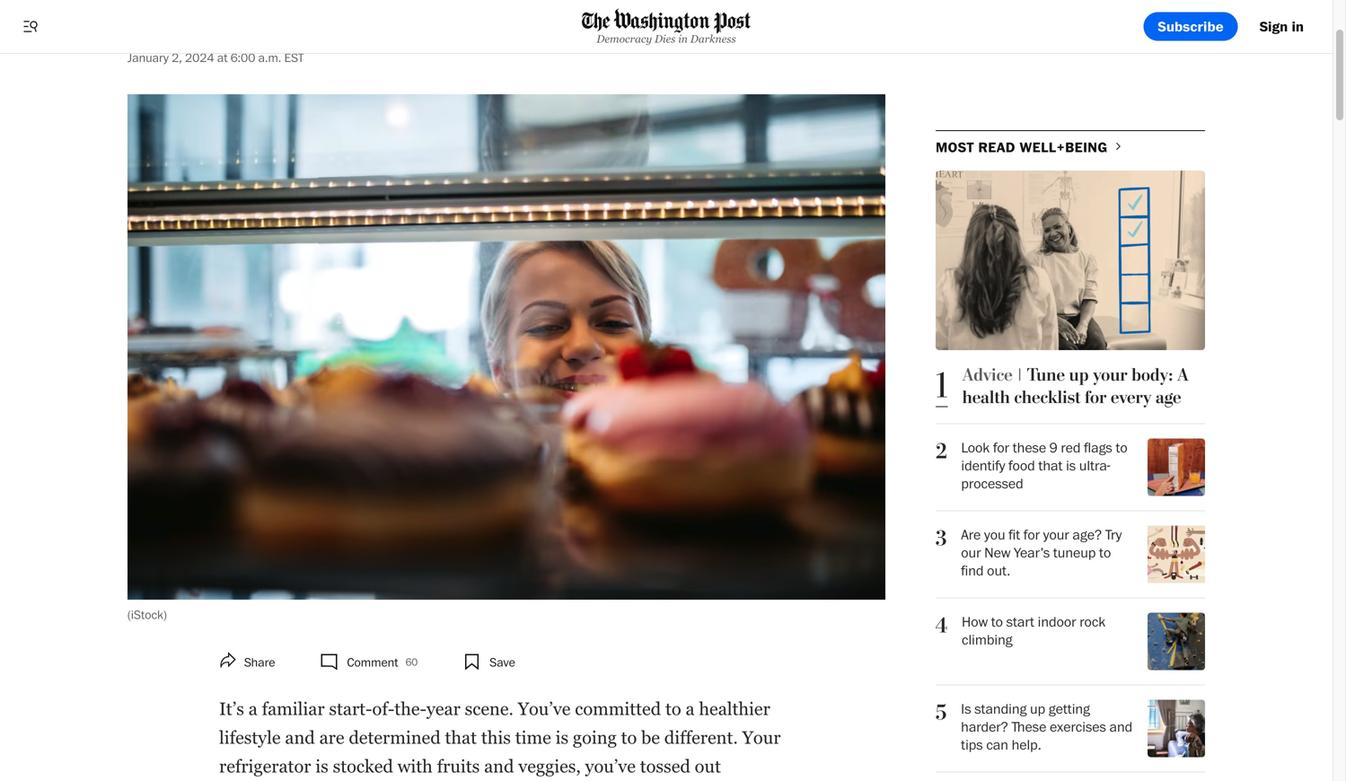 Task type: vqa. For each thing, say whether or not it's contained in the screenshot.
the
no



Task type: describe. For each thing, give the bounding box(es) containing it.
1 horizontal spatial in
[[1292, 18, 1304, 35]]

democracy dies in darkness
[[597, 33, 736, 45]]

fruits
[[437, 756, 480, 777]]

health
[[962, 387, 1010, 409]]

fit
[[1009, 526, 1020, 543]]

3
[[936, 526, 947, 552]]

be
[[641, 727, 660, 748]]

year
[[427, 698, 461, 719]]

0 horizontal spatial and
[[285, 727, 315, 748]]

exercises
[[1050, 718, 1106, 736]]

and inside is standing up getting harder? these exercises and tips can help.
[[1110, 718, 1133, 736]]

comment on this story image
[[306, 644, 420, 680]]

up inside is standing up getting harder? these exercises and tips can help.
[[1030, 700, 1045, 718]]

2,
[[172, 50, 182, 65]]

1 a from the left
[[248, 698, 258, 719]]

how to start indoor rock climbing
[[962, 613, 1106, 649]]

ultra-
[[1079, 457, 1110, 474]]

sign in link
[[1245, 12, 1318, 41]]

is
[[961, 700, 971, 718]]

food
[[1009, 457, 1035, 474]]

going
[[573, 727, 617, 748]]

advice |
[[962, 365, 1022, 386]]

determined
[[349, 727, 441, 748]]

with
[[398, 756, 433, 777]]

different.
[[664, 727, 738, 748]]

new
[[984, 544, 1011, 561]]

indoor
[[1038, 613, 1076, 631]]

the washington post homepage. image
[[582, 8, 751, 34]]

well+being
[[1020, 138, 1108, 156]]

help.
[[1012, 736, 1041, 754]]

these
[[1013, 439, 1046, 456]]

for inside look for these 9 red flags to identify food that is ultra- processed
[[993, 439, 1009, 456]]

your inside tune up your body: a health checklist for every age
[[1093, 365, 1128, 386]]

a
[[1177, 365, 1189, 386]]

2
[[936, 439, 947, 465]]

for inside are you fit for your age? try our new year's tuneup to find out.
[[1024, 526, 1040, 543]]

the-
[[395, 698, 427, 719]]

tips
[[961, 736, 983, 754]]

primary element
[[0, 0, 1333, 54]]

these
[[1012, 718, 1046, 736]]

january
[[128, 50, 169, 65]]

read
[[978, 138, 1016, 156]]

you've
[[518, 698, 571, 719]]

year's
[[1014, 544, 1050, 561]]

1
[[936, 365, 948, 408]]

most read well+being
[[936, 138, 1108, 156]]

your
[[742, 727, 781, 748]]

9
[[1050, 439, 1058, 456]]

4
[[936, 614, 947, 639]]

checklist
[[1014, 387, 1081, 409]]

harder?
[[961, 718, 1008, 736]]

up inside tune up your body: a health checklist for every age
[[1069, 365, 1089, 386]]

dies
[[655, 33, 676, 45]]

look
[[961, 439, 990, 456]]

age?
[[1073, 526, 1102, 543]]

is inside look for these 9 red flags to identify food that is ultra- processed
[[1066, 457, 1076, 474]]

subscribe
[[1158, 18, 1224, 35]]

at
[[217, 50, 228, 65]]

subscribe link
[[1143, 12, 1238, 41]]

rock
[[1080, 613, 1106, 631]]

comment 60
[[347, 654, 418, 670]]

to up "different."
[[665, 698, 681, 719]]

that inside look for these 9 red flags to identify food that is ultra- processed
[[1039, 457, 1063, 474]]

sign
[[1260, 18, 1288, 35]]

are you fit for your age? try our new year's tuneup to find out.
[[961, 526, 1122, 579]]

processed
[[961, 475, 1024, 492]]

familiar
[[262, 698, 325, 719]]

scene.
[[465, 698, 514, 719]]

most read well+being link
[[936, 130, 1205, 156]]

are
[[961, 526, 981, 543]]

tune up your body: a health checklist for every age
[[962, 365, 1189, 409]]



Task type: locate. For each thing, give the bounding box(es) containing it.
standing
[[975, 700, 1027, 718]]

1 vertical spatial that
[[445, 727, 477, 748]]

up
[[1069, 365, 1089, 386], [1030, 700, 1045, 718]]

for up "identify"
[[993, 439, 1009, 456]]

that inside it's a familiar start-of-the-year scene. you've committed to a healthier lifestyle and are determined that this time is going to be different. your refrigerator is stocked with fruits and veggies, you've tossed o
[[445, 727, 477, 748]]

2 a from the left
[[686, 698, 695, 719]]

|
[[1018, 365, 1022, 386]]

0 horizontal spatial is
[[315, 756, 328, 777]]

share
[[244, 654, 275, 670]]

1 horizontal spatial a
[[686, 698, 695, 719]]

save image
[[448, 644, 530, 680]]

that up the fruits
[[445, 727, 477, 748]]

0 vertical spatial for
[[1085, 387, 1107, 409]]

for
[[1085, 387, 1107, 409], [993, 439, 1009, 456], [1024, 526, 1040, 543]]

tune
[[1027, 365, 1065, 386]]

to inside how to start indoor rock climbing
[[991, 613, 1003, 631]]

(istock)
[[128, 607, 167, 622]]

2 horizontal spatial is
[[1066, 457, 1076, 474]]

is down red
[[1066, 457, 1076, 474]]

is right time
[[556, 727, 569, 748]]

0 vertical spatial up
[[1069, 365, 1089, 386]]

stocked
[[333, 756, 393, 777]]

a
[[248, 698, 258, 719], [686, 698, 695, 719]]

body:
[[1132, 365, 1173, 386]]

to left be
[[621, 727, 637, 748]]

in
[[1292, 18, 1304, 35], [678, 33, 688, 45]]

is
[[1066, 457, 1076, 474], [556, 727, 569, 748], [315, 756, 328, 777]]

out.
[[987, 562, 1011, 579]]

is down are
[[315, 756, 328, 777]]

to right flags
[[1116, 439, 1128, 456]]

1 horizontal spatial your
[[1093, 365, 1128, 386]]

healthier
[[699, 698, 770, 719]]

every
[[1111, 387, 1152, 409]]

2024
[[185, 50, 214, 65]]

0 horizontal spatial for
[[993, 439, 1009, 456]]

can
[[986, 736, 1008, 754]]

save
[[490, 654, 515, 670]]

0 horizontal spatial your
[[1043, 526, 1069, 543]]

and right exercises
[[1110, 718, 1133, 736]]

0 vertical spatial is
[[1066, 457, 1076, 474]]

democracy
[[597, 33, 652, 45]]

a up "different."
[[686, 698, 695, 719]]

democracy dies in darkness link
[[582, 8, 751, 45]]

time
[[515, 727, 551, 748]]

to down 'try'
[[1099, 544, 1111, 561]]

try
[[1105, 526, 1122, 543]]

your up the tuneup at the bottom
[[1043, 526, 1069, 543]]

a.m.
[[258, 50, 281, 65]]

identify
[[961, 457, 1005, 474]]

this
[[481, 727, 511, 748]]

it's
[[219, 698, 244, 719]]

is standing up getting harder? these exercises and tips can help.
[[961, 700, 1133, 754]]

getting
[[1049, 700, 1090, 718]]

of-
[[372, 698, 395, 719]]

you've
[[585, 756, 636, 777]]

60
[[406, 655, 418, 668]]

in right dies
[[678, 33, 688, 45]]

0 vertical spatial your
[[1093, 365, 1128, 386]]

look for these 9 red flags to identify food that is ultra- processed
[[961, 439, 1128, 492]]

your up every
[[1093, 365, 1128, 386]]

up up these
[[1030, 700, 1045, 718]]

your inside are you fit for your age? try our new year's tuneup to find out.
[[1043, 526, 1069, 543]]

start-
[[329, 698, 372, 719]]

a right it's
[[248, 698, 258, 719]]

to inside are you fit for your age? try our new year's tuneup to find out.
[[1099, 544, 1111, 561]]

advice
[[962, 365, 1013, 386]]

our
[[961, 544, 981, 561]]

5
[[936, 701, 947, 726]]

to inside look for these 9 red flags to identify food that is ultra- processed
[[1116, 439, 1128, 456]]

in inside 'link'
[[678, 33, 688, 45]]

lifestyle
[[219, 727, 281, 748]]

veggies,
[[518, 756, 581, 777]]

flags
[[1084, 439, 1112, 456]]

search and browse sections image
[[22, 18, 40, 35]]

to
[[1116, 439, 1128, 456], [1099, 544, 1111, 561], [991, 613, 1003, 631], [665, 698, 681, 719], [621, 727, 637, 748]]

for left every
[[1085, 387, 1107, 409]]

share this article image
[[207, 644, 289, 680]]

find
[[961, 562, 984, 579]]

tossed
[[640, 756, 690, 777]]

est
[[284, 50, 304, 65]]

6:00
[[231, 50, 255, 65]]

0 horizontal spatial a
[[248, 698, 258, 719]]

are
[[319, 727, 344, 748]]

most
[[936, 138, 974, 156]]

to up climbing
[[991, 613, 1003, 631]]

1 vertical spatial for
[[993, 439, 1009, 456]]

0 horizontal spatial that
[[445, 727, 477, 748]]

for right fit
[[1024, 526, 1040, 543]]

1 horizontal spatial up
[[1069, 365, 1089, 386]]

it's a familiar start-of-the-year scene. you've committed to a healthier lifestyle and are determined that this time is going to be different. your refrigerator is stocked with fruits and veggies, you've tossed o
[[219, 698, 781, 781]]

january 2, 2024 at 6:00 a.m. est
[[128, 50, 304, 65]]

red
[[1061, 439, 1081, 456]]

for inside tune up your body: a health checklist for every age
[[1085, 387, 1107, 409]]

up right tune
[[1069, 365, 1089, 386]]

sign in
[[1260, 18, 1304, 35]]

0 vertical spatial that
[[1039, 457, 1063, 474]]

1 vertical spatial your
[[1043, 526, 1069, 543]]

2 vertical spatial is
[[315, 756, 328, 777]]

your
[[1093, 365, 1128, 386], [1043, 526, 1069, 543]]

tagline, democracy dies in darkness element
[[582, 33, 751, 45]]

0 horizontal spatial in
[[678, 33, 688, 45]]

climbing
[[962, 631, 1013, 649]]

1 horizontal spatial is
[[556, 727, 569, 748]]

and down familiar
[[285, 727, 315, 748]]

start
[[1006, 613, 1035, 631]]

you
[[984, 526, 1005, 543]]

1 horizontal spatial that
[[1039, 457, 1063, 474]]

darkness
[[690, 33, 736, 45]]

in right sign
[[1292, 18, 1304, 35]]

1 vertical spatial up
[[1030, 700, 1045, 718]]

2 horizontal spatial for
[[1085, 387, 1107, 409]]

that
[[1039, 457, 1063, 474], [445, 727, 477, 748]]

0 horizontal spatial up
[[1030, 700, 1045, 718]]

tuneup
[[1053, 544, 1096, 561]]

1 vertical spatial is
[[556, 727, 569, 748]]

age
[[1156, 387, 1181, 409]]

that down 9
[[1039, 457, 1063, 474]]

2 vertical spatial for
[[1024, 526, 1040, 543]]

and down this
[[484, 756, 514, 777]]

refrigerator
[[219, 756, 311, 777]]

comment
[[347, 654, 398, 670]]

2 horizontal spatial and
[[1110, 718, 1133, 736]]

1 horizontal spatial for
[[1024, 526, 1040, 543]]

1 horizontal spatial and
[[484, 756, 514, 777]]



